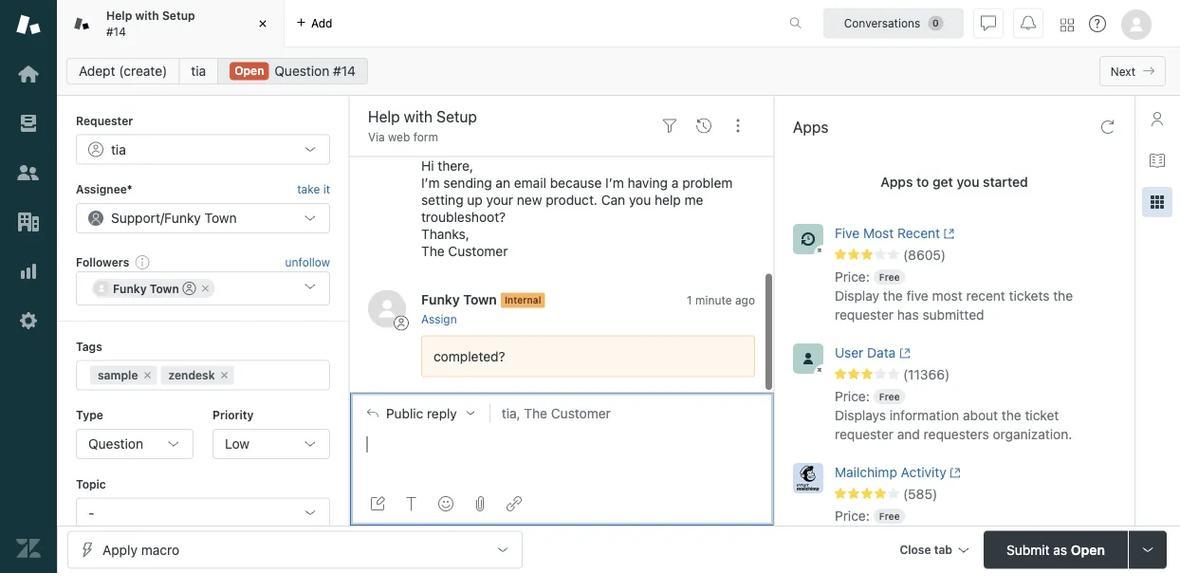 Task type: vqa. For each thing, say whether or not it's contained in the screenshot.
languages in the ENABLE MULTIPLE LANGUAGES FOR YOUR HELP CENTER AND CUSTOMIZE YOUR HELP CENTER'S NAME. IF A LANGUAGE ENABLED IN GUIDE IS NOT ALSO ENABLED IN SUPPORT, FIELDS IN THE "SUBMIT A REQUEST" FORM MAY NOT APPEAR IN THE GUIDE-ENABLED LANGUAGE.
no



Task type: locate. For each thing, give the bounding box(es) containing it.
funky inside assignee* element
[[164, 210, 201, 226]]

0 horizontal spatial open
[[234, 64, 264, 77]]

1 minute ago
[[687, 294, 755, 307]]

town
[[205, 210, 237, 226], [150, 282, 179, 295], [463, 292, 497, 307]]

1 horizontal spatial you
[[957, 174, 980, 190]]

tia,
[[502, 405, 521, 421]]

1 vertical spatial #14
[[333, 63, 356, 79]]

question inside 'secondary' element
[[274, 63, 330, 79]]

customer down thanks,
[[448, 243, 508, 259]]

0 vertical spatial price:
[[835, 269, 870, 285]]

unfollow
[[285, 255, 330, 269]]

the inside button
[[524, 405, 547, 421]]

tia inside 'secondary' element
[[191, 63, 206, 79]]

apps left to
[[881, 174, 913, 190]]

funky town link
[[421, 292, 497, 307]]

apps for apps to get you started
[[881, 174, 913, 190]]

1 vertical spatial open
[[1071, 542, 1105, 557]]

1 vertical spatial question
[[88, 436, 143, 452]]

apps for apps
[[793, 118, 829, 136]]

mailchimp
[[835, 464, 897, 480], [928, 546, 991, 562]]

1
[[687, 294, 692, 307]]

assign button
[[421, 311, 457, 328]]

remove image right zendesk
[[219, 370, 230, 381]]

remove image right user is an agent 'icon'
[[200, 283, 211, 294]]

you inside hi there, i'm sending an email because i'm having a problem setting up your new product. can you help me troubleshoot? thanks, the customer
[[629, 192, 651, 208]]

:
[[486, 141, 490, 156]]

and down the information
[[897, 426, 920, 442]]

0 horizontal spatial you
[[629, 192, 651, 208]]

price: inside price: free display the five most recent tickets the requester has submitted
[[835, 269, 870, 285]]

recent
[[966, 288, 1006, 304]]

1 horizontal spatial town
[[205, 210, 237, 226]]

#14
[[106, 25, 126, 38], [333, 63, 356, 79]]

get help image
[[1089, 15, 1106, 32]]

free up "display"
[[879, 271, 900, 282]]

the inside hi there, i'm sending an email because i'm having a problem setting up your new product. can you help me troubleshoot? thanks, the customer
[[421, 243, 445, 259]]

the
[[624, 107, 644, 122], [883, 288, 903, 304], [1053, 288, 1073, 304], [1002, 407, 1022, 423]]

tia down requester
[[111, 141, 126, 157]]

funky for funky town
[[113, 282, 147, 295]]

funky right support
[[164, 210, 201, 226]]

2 vertical spatial price:
[[835, 508, 870, 524]]

0 vertical spatial question
[[274, 63, 330, 79]]

recent
[[898, 225, 940, 241]]

apps
[[793, 118, 829, 136], [881, 174, 913, 190]]

town left internal
[[463, 292, 497, 307]]

the inside price: free displays information about the ticket requester and requesters organization.
[[1002, 407, 1022, 423]]

1 horizontal spatial mailchimp
[[928, 546, 991, 562]]

0 horizontal spatial #14
[[106, 25, 126, 38]]

tia right (create)
[[191, 63, 206, 79]]

0 vertical spatial (opens in a new tab) image
[[940, 228, 955, 239]]

1 price: from the top
[[835, 269, 870, 285]]

(opens in a new tab) image
[[940, 228, 955, 239], [947, 467, 961, 478]]

question down add popup button
[[274, 63, 330, 79]]

tia, the customer button
[[489, 404, 774, 423]]

0 vertical spatial and
[[465, 124, 488, 139]]

price: free display the five most recent tickets the requester has submitted
[[835, 269, 1073, 323]]

0 vertical spatial free
[[879, 271, 900, 282]]

1 horizontal spatial email
[[870, 527, 902, 543]]

1 horizontal spatial your
[[1057, 527, 1085, 543]]

price: up 'displays'
[[835, 389, 870, 404]]

the
[[421, 243, 445, 259], [524, 405, 547, 421]]

button displays agent's chat status as invisible. image
[[981, 16, 996, 31]]

price: up "display"
[[835, 269, 870, 285]]

notifications image
[[1021, 16, 1036, 31]]

displays
[[835, 407, 886, 423]]

free for information
[[879, 391, 900, 402]]

0 horizontal spatial customer
[[448, 243, 508, 259]]

funky town internal assign
[[421, 292, 541, 327]]

3 price: from the top
[[835, 508, 870, 524]]

(opens in a new tab) image for five most recent
[[940, 228, 955, 239]]

2 horizontal spatial funky
[[421, 292, 460, 307]]

campaigns
[[906, 527, 972, 543]]

customer context image
[[1150, 111, 1165, 126]]

requester down "display"
[[835, 307, 894, 323]]

town right the /
[[205, 210, 237, 226]]

0 vertical spatial requester
[[835, 307, 894, 323]]

1 horizontal spatial apps
[[881, 174, 913, 190]]

0 vertical spatial email
[[514, 175, 546, 191]]

remove image inside funky town option
[[200, 283, 211, 294]]

tab
[[934, 543, 953, 556]]

#14 down add popup button
[[333, 63, 356, 79]]

add link (cmd k) image
[[507, 496, 522, 511]]

the up request.
[[624, 107, 644, 122]]

1 minute ago text field
[[687, 294, 755, 307]]

funky inside funky town internal assign
[[421, 292, 460, 307]]

submit as open
[[1007, 542, 1105, 557]]

1 vertical spatial (opens in a new tab) image
[[947, 467, 961, 478]]

price: up 'send'
[[835, 508, 870, 524]]

low button
[[213, 429, 330, 459]]

reply
[[427, 405, 457, 421]]

mailchimp down campaigns
[[928, 546, 991, 562]]

1 vertical spatial mailchimp
[[928, 546, 991, 562]]

0 vertical spatial tia
[[191, 63, 206, 79]]

hide composer image
[[554, 385, 569, 400]]

having
[[628, 175, 668, 191]]

priority
[[213, 409, 254, 422]]

0 horizontal spatial town
[[150, 282, 179, 295]]

main element
[[0, 0, 57, 573]]

0 horizontal spatial mailchimp
[[835, 464, 897, 480]]

2 requester from the top
[[835, 426, 894, 442]]

2 i'm from the left
[[605, 175, 624, 191]]

(8605)
[[903, 247, 946, 263]]

add
[[311, 17, 333, 30]]

town inside funky town option
[[150, 282, 179, 295]]

price:
[[835, 269, 870, 285], [835, 389, 870, 404], [835, 508, 870, 524]]

completed?
[[434, 349, 505, 364]]

funky up assign 'button'
[[421, 292, 460, 307]]

price: inside price: free send email campaigns directly from your zendesk using mailchimp
[[835, 508, 870, 524]]

email
[[514, 175, 546, 191], [870, 527, 902, 543]]

0 horizontal spatial and
[[465, 124, 488, 139]]

2 price: from the top
[[835, 389, 870, 404]]

1 vertical spatial price:
[[835, 389, 870, 404]]

1 horizontal spatial funky
[[164, 210, 201, 226]]

using
[[891, 546, 925, 562]]

i'm down hi
[[421, 175, 440, 191]]

town for funky town internal assign
[[463, 292, 497, 307]]

1 horizontal spatial open
[[1071, 542, 1105, 557]]

five most recent link
[[835, 224, 1089, 247]]

question down type
[[88, 436, 143, 452]]

0 vertical spatial customer
[[448, 243, 508, 259]]

and inside price: free displays information about the ticket requester and requesters organization.
[[897, 426, 920, 442]]

customer down hide composer image
[[551, 405, 611, 421]]

funky town option
[[92, 279, 215, 298]]

town inside funky town internal assign
[[463, 292, 497, 307]]

0 vertical spatial remove image
[[200, 283, 211, 294]]

2 vertical spatial free
[[879, 510, 900, 521]]

2 free from the top
[[879, 391, 900, 402]]

question for question #14
[[274, 63, 330, 79]]

Subject field
[[364, 105, 649, 128]]

next button
[[1099, 56, 1166, 86]]

1 vertical spatial apps
[[881, 174, 913, 190]]

(opens in a new tab) image up 4 stars. 585 reviews. element
[[947, 467, 961, 478]]

and inside "sample ticket: meet the ticket" was closed and merged into this request. last comment in request
[[465, 124, 488, 139]]

1 free from the top
[[879, 271, 900, 282]]

requester down 'displays'
[[835, 426, 894, 442]]

1 horizontal spatial the
[[524, 405, 547, 421]]

0 vertical spatial your
[[486, 192, 513, 208]]

tia, the customer
[[502, 405, 611, 421]]

free up 'displays'
[[879, 391, 900, 402]]

your right from
[[1057, 527, 1085, 543]]

open inside 'secondary' element
[[234, 64, 264, 77]]

price: for displays
[[835, 389, 870, 404]]

(opens in a new tab) image inside mailchimp activity 'link'
[[947, 467, 961, 478]]

i'm up the "can"
[[605, 175, 624, 191]]

remove image
[[142, 370, 153, 381]]

support
[[111, 210, 160, 226]]

apps right in
[[793, 118, 829, 136]]

this
[[569, 124, 591, 139]]

0 vertical spatial mailchimp
[[835, 464, 897, 480]]

tia
[[191, 63, 206, 79], [111, 141, 126, 157]]

troubleshoot?
[[421, 209, 506, 225]]

apply macro
[[102, 542, 179, 557]]

2 horizontal spatial town
[[463, 292, 497, 307]]

the right tia,
[[524, 405, 547, 421]]

town for funky town
[[150, 282, 179, 295]]

requester
[[835, 307, 894, 323], [835, 426, 894, 442]]

0 horizontal spatial remove image
[[200, 283, 211, 294]]

request.
[[595, 124, 645, 139]]

1 vertical spatial you
[[629, 192, 651, 208]]

funky for funky town internal assign
[[421, 292, 460, 307]]

zendesk image
[[16, 536, 41, 561]]

email up using on the bottom right of page
[[870, 527, 902, 543]]

the up organization.
[[1002, 407, 1022, 423]]

public
[[386, 405, 423, 421]]

-
[[88, 505, 94, 520]]

adept
[[79, 63, 115, 79]]

tia inside requester element
[[111, 141, 126, 157]]

#14 down the help
[[106, 25, 126, 38]]

3 free from the top
[[879, 510, 900, 521]]

the down thanks,
[[421, 243, 445, 259]]

0 vertical spatial open
[[234, 64, 264, 77]]

funky inside funky town option
[[113, 282, 147, 295]]

funky right "funkytownclown1@gmail.com" image at the left
[[113, 282, 147, 295]]

1 horizontal spatial i'm
[[605, 175, 624, 191]]

1 vertical spatial customer
[[551, 405, 611, 421]]

(create)
[[119, 63, 167, 79]]

1 horizontal spatial remove image
[[219, 370, 230, 381]]

0 horizontal spatial question
[[88, 436, 143, 452]]

1 vertical spatial tia
[[111, 141, 126, 157]]

free inside price: free send email campaigns directly from your zendesk using mailchimp
[[879, 510, 900, 521]]

free
[[879, 271, 900, 282], [879, 391, 900, 402], [879, 510, 900, 521]]

0 vertical spatial #14
[[106, 25, 126, 38]]

open down close image
[[234, 64, 264, 77]]

(opens in a new tab) image inside five most recent "link"
[[940, 228, 955, 239]]

1 vertical spatial free
[[879, 391, 900, 402]]

remove image
[[200, 283, 211, 294], [219, 370, 230, 381]]

mailchimp activity image
[[793, 463, 824, 493]]

display
[[835, 288, 880, 304]]

and up :
[[465, 124, 488, 139]]

0 horizontal spatial i'm
[[421, 175, 440, 191]]

0 horizontal spatial apps
[[793, 118, 829, 136]]

your inside price: free send email campaigns directly from your zendesk using mailchimp
[[1057, 527, 1085, 543]]

help
[[106, 9, 132, 22]]

1 requester from the top
[[835, 307, 894, 323]]

(opens in a new tab) image up (8605)
[[940, 228, 955, 239]]

user data image
[[793, 343, 824, 374]]

0 vertical spatial apps
[[793, 118, 829, 136]]

price: for send
[[835, 508, 870, 524]]

tab
[[57, 0, 285, 47]]

1 horizontal spatial and
[[897, 426, 920, 442]]

0 horizontal spatial email
[[514, 175, 546, 191]]

free inside price: free display the five most recent tickets the requester has submitted
[[879, 271, 900, 282]]

0 horizontal spatial the
[[421, 243, 445, 259]]

five most recent image
[[793, 224, 824, 254]]

free for email
[[879, 510, 900, 521]]

0 horizontal spatial funky
[[113, 282, 147, 295]]

town inside assignee* element
[[205, 210, 237, 226]]

1 horizontal spatial #14
[[333, 63, 356, 79]]

about
[[963, 407, 998, 423]]

your down an at the left of page
[[486, 192, 513, 208]]

mailchimp activity
[[835, 464, 947, 480]]

tabs tab list
[[57, 0, 769, 47]]

1 vertical spatial your
[[1057, 527, 1085, 543]]

me
[[685, 192, 704, 208]]

zendesk products image
[[1061, 19, 1074, 32]]

requester inside price: free displays information about the ticket requester and requesters organization.
[[835, 426, 894, 442]]

town left user is an agent 'icon'
[[150, 282, 179, 295]]

new
[[517, 192, 542, 208]]

1 vertical spatial and
[[897, 426, 920, 442]]

open right as
[[1071, 542, 1105, 557]]

email up new
[[514, 175, 546, 191]]

free inside price: free displays information about the ticket requester and requesters organization.
[[879, 391, 900, 402]]

question for question
[[88, 436, 143, 452]]

price: inside price: free displays information about the ticket requester and requesters organization.
[[835, 389, 870, 404]]

public reply button
[[350, 394, 489, 433]]

hi there, i'm sending an email because i'm having a problem setting up your new product. can you help me troubleshoot? thanks, the customer
[[421, 158, 733, 259]]

you down the having
[[629, 192, 651, 208]]

via
[[368, 130, 385, 144]]

1 horizontal spatial tia
[[191, 63, 206, 79]]

0 vertical spatial the
[[421, 243, 445, 259]]

funkytownclown1@gmail.com image
[[94, 281, 109, 296]]

setting
[[421, 192, 464, 208]]

problem
[[682, 175, 733, 191]]

followers
[[76, 255, 129, 268]]

1 vertical spatial requester
[[835, 426, 894, 442]]

customers image
[[16, 160, 41, 185]]

1 vertical spatial the
[[524, 405, 547, 421]]

reporting image
[[16, 259, 41, 284]]

1 horizontal spatial customer
[[551, 405, 611, 421]]

price: for display
[[835, 269, 870, 285]]

displays possible ticket submission types image
[[1140, 542, 1156, 557]]

0 vertical spatial you
[[957, 174, 980, 190]]

apps image
[[1150, 195, 1165, 210]]

1 horizontal spatial question
[[274, 63, 330, 79]]

1 vertical spatial email
[[870, 527, 902, 543]]

user
[[835, 345, 864, 361]]

you right the get in the right top of the page
[[957, 174, 980, 190]]

form
[[413, 130, 438, 144]]

free up using on the bottom right of page
[[879, 510, 900, 521]]

question inside 'popup button'
[[88, 436, 143, 452]]

filter image
[[662, 118, 677, 134]]

get started image
[[16, 62, 41, 86]]

mailchimp activity link
[[835, 463, 1089, 486]]

mailchimp down 'displays'
[[835, 464, 897, 480]]

0 horizontal spatial tia
[[111, 141, 126, 157]]

0 horizontal spatial your
[[486, 192, 513, 208]]



Task type: describe. For each thing, give the bounding box(es) containing it.
data
[[867, 345, 896, 361]]

type
[[76, 409, 103, 422]]

conversations button
[[824, 8, 964, 38]]

there,
[[438, 158, 473, 173]]

closed
[[421, 124, 462, 139]]

the up has
[[883, 288, 903, 304]]

five
[[907, 288, 929, 304]]

most
[[863, 225, 894, 241]]

requester element
[[76, 134, 330, 165]]

as
[[1054, 542, 1068, 557]]

1 i'm from the left
[[421, 175, 440, 191]]

ticket actions image
[[731, 118, 746, 134]]

#14 inside 'secondary' element
[[333, 63, 356, 79]]

hi
[[421, 158, 434, 173]]

web
[[388, 130, 410, 144]]

1 vertical spatial remove image
[[219, 370, 230, 381]]

(opens in a new tab) image
[[896, 348, 911, 359]]

has
[[897, 307, 919, 323]]

tags
[[76, 340, 102, 353]]

3 stars. 8605 reviews. element
[[835, 247, 1123, 264]]

take it button
[[297, 180, 330, 199]]

3 stars. 11366 reviews. element
[[835, 366, 1123, 383]]

take it
[[297, 183, 330, 196]]

send
[[835, 527, 866, 543]]

merged
[[492, 124, 539, 139]]

take
[[297, 183, 320, 196]]

admin image
[[16, 308, 41, 333]]

email inside hi there, i'm sending an email because i'm having a problem setting up your new product. can you help me troubleshoot? thanks, the customer
[[514, 175, 546, 191]]

apply
[[102, 542, 137, 557]]

unfollow button
[[285, 253, 330, 270]]

question #14
[[274, 63, 356, 79]]

add attachment image
[[472, 496, 488, 511]]

(11366)
[[903, 367, 950, 382]]

can
[[601, 192, 625, 208]]

apps to get you started
[[881, 174, 1028, 190]]

directly
[[976, 527, 1022, 543]]

add button
[[285, 0, 344, 46]]

/
[[160, 210, 164, 226]]

draft mode image
[[370, 496, 385, 511]]

activity
[[901, 464, 947, 480]]

minute
[[696, 294, 732, 307]]

low
[[225, 436, 250, 452]]

information
[[890, 407, 959, 423]]

ticket:
[[548, 107, 586, 122]]

price: free displays information about the ticket requester and requesters organization.
[[835, 389, 1072, 442]]

knowledge image
[[1150, 153, 1165, 168]]

4 stars. 585 reviews. element
[[835, 486, 1123, 503]]

your inside hi there, i'm sending an email because i'm having a problem setting up your new product. can you help me troubleshoot? thanks, the customer
[[486, 192, 513, 208]]

five
[[835, 225, 860, 241]]

most
[[932, 288, 963, 304]]

ticket"
[[648, 107, 688, 122]]

request
[[421, 107, 475, 122]]

comment
[[678, 124, 736, 139]]

zendesk
[[835, 546, 888, 562]]

assignee*
[[76, 183, 132, 196]]

info on adding followers image
[[135, 254, 150, 269]]

conversationlabel log
[[349, 45, 774, 393]]

ago
[[735, 294, 755, 307]]

into
[[542, 124, 565, 139]]

to
[[917, 174, 929, 190]]

#14 inside help with setup #14
[[106, 25, 126, 38]]

Public reply composer text field
[[359, 433, 766, 473]]

topic element
[[76, 498, 330, 528]]

tab containing help with setup
[[57, 0, 285, 47]]

format text image
[[404, 496, 419, 511]]

help with setup #14
[[106, 9, 195, 38]]

(opens in a new tab) image for mailchimp activity
[[947, 467, 961, 478]]

requesters
[[924, 426, 989, 442]]

a
[[672, 175, 679, 191]]

secondary element
[[57, 52, 1180, 90]]

submit
[[1007, 542, 1050, 557]]

get
[[933, 174, 953, 190]]

(585)
[[903, 486, 938, 502]]

meet
[[590, 107, 621, 122]]

requester
[[76, 114, 133, 127]]

zendesk support image
[[16, 12, 41, 37]]

the right tickets at the bottom right of the page
[[1053, 288, 1073, 304]]

mailchimp inside 'link'
[[835, 464, 897, 480]]

ticket
[[1025, 407, 1059, 423]]

views image
[[16, 111, 41, 136]]

"sample
[[493, 107, 545, 122]]

setup
[[162, 9, 195, 22]]

internal
[[505, 295, 541, 306]]

help
[[655, 192, 681, 208]]

tickets
[[1009, 288, 1050, 304]]

was
[[691, 107, 715, 122]]

sending
[[443, 175, 492, 191]]

submitted
[[923, 307, 984, 323]]

public reply
[[386, 405, 457, 421]]

five most recent
[[835, 225, 940, 241]]

organizations image
[[16, 210, 41, 234]]

assignee* element
[[76, 203, 330, 233]]

topic
[[76, 477, 106, 491]]

up
[[467, 192, 483, 208]]

close tab
[[900, 543, 953, 556]]

via web form
[[368, 130, 438, 144]]

events image
[[696, 118, 712, 134]]

avatar image
[[368, 290, 406, 328]]

in
[[740, 124, 750, 139]]

close image
[[253, 14, 272, 33]]

email inside price: free send email campaigns directly from your zendesk using mailchimp
[[870, 527, 902, 543]]

last
[[649, 124, 675, 139]]

assign
[[421, 313, 457, 327]]

an
[[496, 175, 510, 191]]

mailchimp inside price: free send email campaigns directly from your zendesk using mailchimp
[[928, 546, 991, 562]]

it
[[323, 183, 330, 196]]

insert emojis image
[[438, 496, 454, 511]]

from
[[1025, 527, 1054, 543]]

support / funky town
[[111, 210, 237, 226]]

macro
[[141, 542, 179, 557]]

next
[[1111, 65, 1136, 78]]

requester inside price: free display the five most recent tickets the requester has submitted
[[835, 307, 894, 323]]

organization.
[[993, 426, 1072, 442]]

request
[[421, 141, 468, 156]]

the inside "sample ticket: meet the ticket" was closed and merged into this request. last comment in request
[[624, 107, 644, 122]]

free for the
[[879, 271, 900, 282]]

close tab button
[[891, 531, 976, 572]]

user data
[[835, 345, 896, 361]]

followers element
[[76, 272, 330, 306]]

funky town
[[113, 282, 179, 295]]

adept (create)
[[79, 63, 167, 79]]

customer inside button
[[551, 405, 611, 421]]

question button
[[76, 429, 194, 459]]

customer inside hi there, i'm sending an email because i'm having a problem setting up your new product. can you help me troubleshoot? thanks, the customer
[[448, 243, 508, 259]]

user is an agent image
[[183, 282, 196, 295]]



